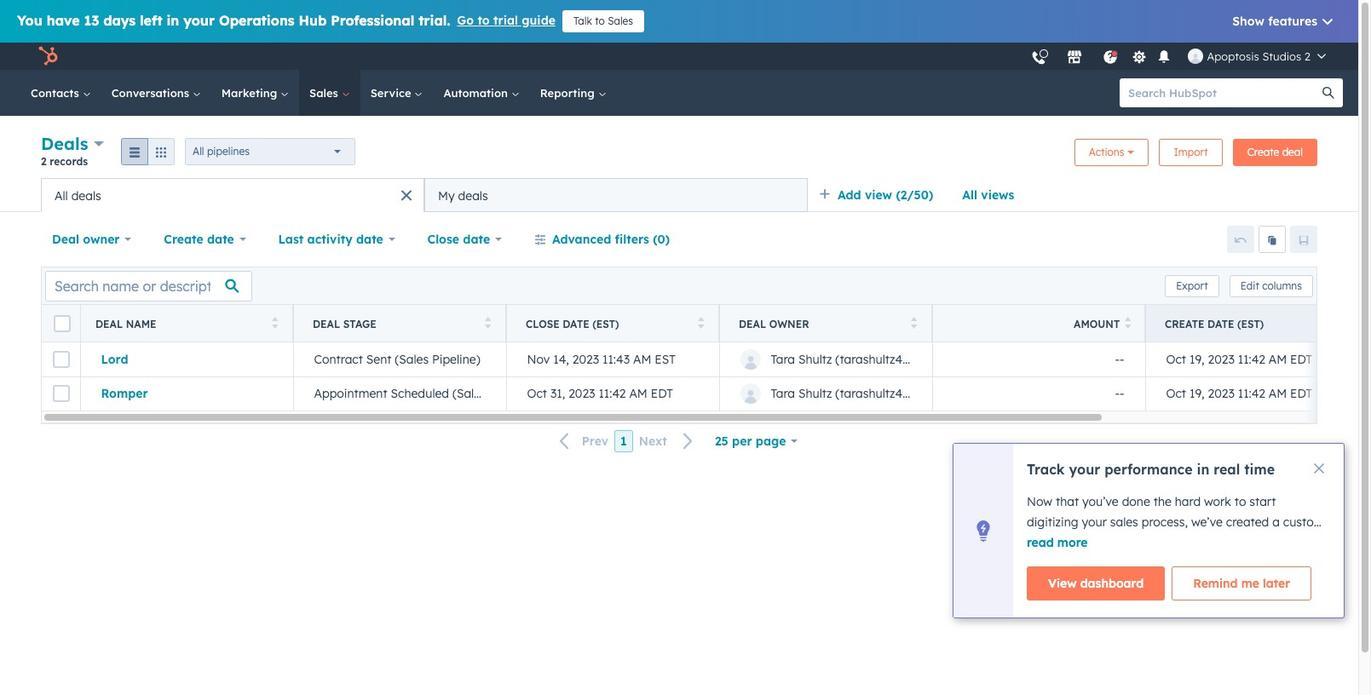 Task type: vqa. For each thing, say whether or not it's contained in the screenshot.
JER MILL icon
no



Task type: describe. For each thing, give the bounding box(es) containing it.
more
[[1058, 535, 1088, 551]]

apoptosis studios 2 button
[[1179, 43, 1337, 70]]

remind me later button
[[1172, 567, 1312, 601]]

sales inside sales "link"
[[310, 86, 342, 100]]

nov 14, 2023 11:43 am est
[[527, 352, 676, 367]]

studios
[[1263, 49, 1302, 63]]

your up "you've"
[[1070, 461, 1101, 478]]

sent
[[366, 352, 392, 367]]

show features
[[1233, 13, 1318, 29]]

talk to sales button
[[563, 10, 645, 32]]

25 per page
[[715, 434, 786, 449]]

-- for nov 14, 2023 11:43 am est
[[1116, 352, 1125, 367]]

press to sort. element for stage
[[485, 317, 491, 331]]

read
[[1027, 535, 1054, 551]]

19, for edt
[[1190, 386, 1205, 402]]

dashboard inside now that you've done the hard work to start digitizing your sales process, we've created a custom sales dashboard for you. get total visibility of your performance at a glance with clear charts —
[[1059, 535, 1120, 551]]

your down custom
[[1286, 535, 1311, 551]]

11:42 inside "button"
[[599, 386, 626, 402]]

name
[[126, 318, 157, 330]]

Search name or description search field
[[45, 271, 252, 301]]

date for close
[[563, 318, 590, 330]]

date for create
[[1208, 318, 1235, 330]]

notifications button
[[1154, 43, 1175, 70]]

-- button for oct 31, 2023 11:42 am edt
[[933, 377, 1146, 411]]

(tarashultz49@gmail.com) for nov 14, 2023 11:43 am est
[[836, 352, 984, 367]]

est
[[655, 352, 676, 367]]

oct 31, 2023 11:42 am edt
[[527, 386, 673, 402]]

lord
[[101, 352, 128, 367]]

1 vertical spatial in
[[1197, 461, 1210, 478]]

prev button
[[550, 431, 615, 453]]

press to sort. element for date
[[698, 317, 704, 331]]

oct 19, 2023 11:42 am edt button for oct 31, 2023 11:42 am edt
[[1146, 377, 1359, 411]]

activity
[[307, 232, 353, 247]]

11:43
[[603, 352, 630, 367]]

all pipelines button
[[185, 138, 356, 165]]

tara for nov 14, 2023 11:43 am est
[[771, 352, 795, 367]]

time
[[1245, 461, 1275, 478]]

all deals
[[55, 188, 101, 203]]

hubspot link
[[27, 43, 72, 70]]

service
[[371, 86, 415, 100]]

edit
[[1241, 279, 1260, 292]]

your right the left
[[183, 12, 215, 29]]

deals
[[41, 133, 88, 154]]

we've
[[1192, 515, 1223, 530]]

lord link
[[101, 352, 272, 367]]

page
[[756, 434, 786, 449]]

marketplaces image
[[1068, 50, 1083, 66]]

dashboard inside view dashboard button
[[1081, 576, 1144, 592]]

track
[[1027, 461, 1065, 478]]

actions button
[[1075, 139, 1150, 166]]

shultz for edt
[[799, 386, 832, 402]]

created
[[1227, 515, 1270, 530]]

last
[[278, 232, 304, 247]]

me
[[1242, 576, 1260, 592]]

now that you've done the hard work to start digitizing your sales process, we've created a custom sales dashboard for you. get total visibility of your performance at a glance with clear charts —
[[1027, 494, 1325, 571]]

oct 31, 2023 11:42 am edt button
[[506, 377, 720, 411]]

search button
[[1315, 78, 1344, 107]]

deals banner
[[41, 131, 1318, 178]]

all for all deals
[[55, 188, 68, 203]]

create deal button
[[1233, 139, 1318, 166]]

calling image
[[1032, 51, 1047, 66]]

(2/50)
[[896, 188, 934, 203]]

1 vertical spatial owner
[[770, 318, 810, 330]]

1 button
[[615, 431, 633, 453]]

at
[[1103, 556, 1115, 571]]

advanced
[[552, 232, 612, 247]]

0 vertical spatial sales
[[1111, 515, 1139, 530]]

edit columns
[[1241, 279, 1303, 292]]

deal stage
[[313, 318, 377, 330]]

service link
[[360, 70, 433, 116]]

you have 13 days left in your operations hub professional trial. go to trial guide
[[17, 12, 556, 29]]

11:42 for edt
[[1239, 386, 1266, 402]]

add view (2/50)
[[838, 188, 934, 203]]

my deals
[[438, 188, 488, 203]]

the
[[1154, 494, 1172, 510]]

custom
[[1284, 515, 1325, 530]]

Search HubSpot search field
[[1120, 78, 1328, 107]]

oct 19, 2023 11:42 am edt button for nov 14, 2023 11:43 am est
[[1146, 343, 1359, 377]]

next
[[639, 434, 667, 449]]

contract sent (sales pipeline)
[[314, 352, 481, 367]]

owner inside popup button
[[83, 232, 120, 247]]

5 press to sort. image from the left
[[1126, 317, 1132, 329]]

view dashboard
[[1049, 576, 1144, 592]]

hard
[[1175, 494, 1201, 510]]

later
[[1264, 576, 1291, 592]]

11:42 for est
[[1239, 352, 1266, 367]]

oct 19, 2023 11:42 am edt for edt
[[1167, 386, 1313, 402]]

add
[[838, 188, 862, 203]]

to inside you have 13 days left in your operations hub professional trial. go to trial guide
[[478, 13, 490, 28]]

notifications image
[[1157, 50, 1172, 65]]

calling button
[[1025, 43, 1054, 70]]

-- for oct 31, 2023 11:42 am edt
[[1116, 386, 1125, 402]]

last activity date button
[[267, 223, 406, 257]]

amount
[[1074, 318, 1120, 330]]

show features button
[[1233, 11, 1342, 32]]

date for create date
[[207, 232, 234, 247]]

edt inside "button"
[[651, 386, 673, 402]]

5 press to sort. element from the left
[[1126, 317, 1132, 331]]

2 inside popup button
[[1305, 49, 1311, 63]]

0 horizontal spatial sales
[[1027, 535, 1055, 551]]

import
[[1174, 145, 1209, 158]]

tara shultz image
[[1189, 49, 1204, 64]]

pipelines
[[207, 145, 250, 157]]

go to trial guide link
[[457, 10, 556, 32]]

(est) for create date (est)
[[1238, 318, 1265, 330]]

visibility
[[1222, 535, 1268, 551]]

-- button for nov 14, 2023 11:43 am est
[[933, 343, 1146, 377]]

automation link
[[433, 70, 530, 116]]

read more
[[1027, 535, 1088, 551]]

advanced filters (0) button
[[523, 223, 681, 257]]

apoptosis studios 2 menu
[[1023, 43, 1339, 70]]

settings link
[[1129, 43, 1150, 70]]

view dashboard button
[[1027, 567, 1166, 601]]

have
[[47, 12, 80, 29]]

talk
[[574, 14, 592, 27]]

help image
[[1104, 50, 1119, 66]]

create for create date (est)
[[1165, 318, 1205, 330]]

help button
[[1097, 43, 1126, 70]]

all for all pipelines
[[193, 145, 204, 157]]

operations
[[219, 12, 295, 29]]

(0)
[[653, 232, 670, 247]]

1 horizontal spatial performance
[[1105, 461, 1193, 478]]

tara shultz (tarashultz49@gmail.com) button for nov 14, 2023 11:43 am est
[[720, 343, 984, 377]]

close for close date
[[428, 232, 460, 247]]

pagination navigation
[[550, 430, 704, 453]]

export
[[1177, 279, 1209, 292]]

am inside "button"
[[630, 386, 648, 402]]

tara for oct 31, 2023 11:42 am edt
[[771, 386, 795, 402]]

tara shultz (tarashultz49@gmail.com) for nov 14, 2023 11:43 am est
[[771, 352, 984, 367]]

pipeline) for appointment scheduled (sales pipeline)
[[490, 386, 538, 402]]

create date
[[164, 232, 234, 247]]

appointment scheduled (sales pipeline)
[[314, 386, 538, 402]]

romper link
[[101, 386, 272, 402]]

19, for est
[[1190, 352, 1205, 367]]

shultz for est
[[799, 352, 832, 367]]

for
[[1123, 535, 1139, 551]]

close date (est)
[[526, 318, 619, 330]]

13
[[84, 12, 99, 29]]

am down the edit columns button
[[1269, 352, 1288, 367]]

1 press to sort. element from the left
[[272, 317, 278, 331]]



Task type: locate. For each thing, give the bounding box(es) containing it.
all inside "popup button"
[[193, 145, 204, 157]]

group
[[121, 138, 175, 165]]

0 horizontal spatial pipeline)
[[432, 352, 481, 367]]

glance
[[1129, 556, 1167, 571]]

0 vertical spatial in
[[167, 12, 179, 29]]

1 horizontal spatial pipeline)
[[490, 386, 538, 402]]

0 vertical spatial close
[[428, 232, 460, 247]]

add view (2/50) button
[[808, 178, 952, 212]]

1 vertical spatial --
[[1116, 386, 1125, 402]]

stage
[[343, 318, 377, 330]]

filters
[[615, 232, 650, 247]]

all inside button
[[55, 188, 68, 203]]

3 press to sort. image from the left
[[698, 317, 704, 329]]

views
[[982, 188, 1015, 203]]

1 vertical spatial dashboard
[[1081, 576, 1144, 592]]

close down my
[[428, 232, 460, 247]]

2 press to sort. element from the left
[[485, 317, 491, 331]]

digitizing
[[1027, 515, 1079, 530]]

marketplaces button
[[1058, 43, 1093, 70]]

0 vertical spatial --
[[1116, 352, 1125, 367]]

advanced filters (0)
[[552, 232, 670, 247]]

2 vertical spatial create
[[1165, 318, 1205, 330]]

dashboard up at
[[1059, 535, 1120, 551]]

performance inside now that you've done the hard work to start digitizing your sales process, we've created a custom sales dashboard for you. get total visibility of your performance at a glance with clear charts —
[[1027, 556, 1100, 571]]

1 vertical spatial sales
[[1027, 535, 1055, 551]]

1 deals from the left
[[71, 188, 101, 203]]

deal
[[1283, 145, 1304, 158]]

1 tara shultz (tarashultz49@gmail.com) button from the top
[[720, 343, 984, 377]]

1 vertical spatial tara shultz (tarashultz49@gmail.com)
[[771, 386, 984, 402]]

oct for nov 14, 2023 11:43 am est
[[1167, 352, 1187, 367]]

hub
[[299, 12, 327, 29]]

settings image
[[1132, 50, 1147, 65]]

1 vertical spatial close
[[526, 318, 560, 330]]

0 horizontal spatial in
[[167, 12, 179, 29]]

1 vertical spatial oct 19, 2023 11:42 am edt
[[1167, 386, 1313, 402]]

0 horizontal spatial date
[[207, 232, 234, 247]]

sales down 'digitizing'
[[1027, 535, 1055, 551]]

group inside deals banner
[[121, 138, 175, 165]]

(sales for sent
[[395, 352, 429, 367]]

go
[[457, 13, 474, 28]]

2 right studios
[[1305, 49, 1311, 63]]

all down '2 records'
[[55, 188, 68, 203]]

performance up view
[[1027, 556, 1100, 571]]

am inside button
[[633, 352, 652, 367]]

close date
[[428, 232, 490, 247]]

deals for my deals
[[458, 188, 488, 203]]

2 horizontal spatial date
[[463, 232, 490, 247]]

create for create date
[[164, 232, 203, 247]]

deals button
[[41, 131, 104, 156]]

0 vertical spatial dashboard
[[1059, 535, 1120, 551]]

am
[[633, 352, 652, 367], [1269, 352, 1288, 367], [630, 386, 648, 402], [1269, 386, 1288, 402]]

1 press to sort. image from the left
[[272, 317, 278, 329]]

0 vertical spatial (sales
[[395, 352, 429, 367]]

actions
[[1089, 145, 1125, 158]]

-- button down amount
[[933, 343, 1146, 377]]

to up created
[[1235, 494, 1247, 510]]

1 (est) from the left
[[593, 318, 619, 330]]

oct down the create date (est)
[[1167, 352, 1187, 367]]

press to sort. image
[[272, 317, 278, 329], [485, 317, 491, 329], [698, 317, 704, 329], [911, 317, 917, 329], [1126, 317, 1132, 329]]

1 tara from the top
[[771, 352, 795, 367]]

dashboard down at
[[1081, 576, 1144, 592]]

date right activity
[[356, 232, 384, 247]]

2 (est) from the left
[[1238, 318, 1265, 330]]

date down my deals at the top of page
[[463, 232, 490, 247]]

0 horizontal spatial owner
[[83, 232, 120, 247]]

to right "talk"
[[595, 14, 605, 27]]

pipeline) up appointment scheduled (sales pipeline)
[[432, 352, 481, 367]]

0 vertical spatial 2
[[1305, 49, 1311, 63]]

1 date from the left
[[207, 232, 234, 247]]

sales right "talk"
[[608, 14, 634, 27]]

reporting link
[[530, 70, 617, 116]]

1 vertical spatial (sales
[[453, 386, 487, 402]]

close inside popup button
[[428, 232, 460, 247]]

oct inside oct 31, 2023 11:42 am edt "button"
[[527, 386, 547, 402]]

create deal
[[1248, 145, 1304, 158]]

tara shultz (tarashultz49@gmail.com)
[[771, 352, 984, 367], [771, 386, 984, 402]]

1 oct 19, 2023 11:42 am edt from the top
[[1167, 352, 1313, 367]]

date down export button
[[1208, 318, 1235, 330]]

0 vertical spatial oct 19, 2023 11:42 am edt
[[1167, 352, 1313, 367]]

pipeline) inside appointment scheduled (sales pipeline) button
[[490, 386, 538, 402]]

pipeline) inside contract sent (sales pipeline) button
[[432, 352, 481, 367]]

date up "14,"
[[563, 318, 590, 330]]

tara shultz (tarashultz49@gmail.com) button for oct 31, 2023 11:42 am edt
[[720, 377, 984, 411]]

appointment
[[314, 386, 388, 402]]

my deals button
[[425, 178, 808, 212]]

0 horizontal spatial a
[[1119, 556, 1126, 571]]

nov 14, 2023 11:43 am est button
[[506, 343, 720, 377]]

1 (tarashultz49@gmail.com) from the top
[[836, 352, 984, 367]]

hubspot image
[[38, 46, 58, 66]]

all left views
[[963, 188, 978, 203]]

1 vertical spatial deal owner
[[739, 318, 810, 330]]

date inside popup button
[[207, 232, 234, 247]]

1 vertical spatial shultz
[[799, 386, 832, 402]]

you.
[[1142, 535, 1166, 551]]

(sales right "sent"
[[395, 352, 429, 367]]

0 vertical spatial 19,
[[1190, 352, 1205, 367]]

0 vertical spatial owner
[[83, 232, 120, 247]]

create inside button
[[1248, 145, 1280, 158]]

1 horizontal spatial deals
[[458, 188, 488, 203]]

2023 inside button
[[573, 352, 599, 367]]

2 (tarashultz49@gmail.com) from the top
[[836, 386, 984, 402]]

0 horizontal spatial deal owner
[[52, 232, 120, 247]]

guide
[[522, 13, 556, 28]]

(sales
[[395, 352, 429, 367], [453, 386, 487, 402]]

to right go
[[478, 13, 490, 28]]

press to sort. image for date
[[698, 317, 704, 329]]

close for close date (est)
[[526, 318, 560, 330]]

deals right my
[[458, 188, 488, 203]]

1 date from the left
[[563, 318, 590, 330]]

0 vertical spatial create
[[1248, 145, 1280, 158]]

1 horizontal spatial owner
[[770, 318, 810, 330]]

oct for oct 31, 2023 11:42 am edt
[[1167, 386, 1187, 402]]

-- button up track
[[933, 377, 1146, 411]]

(sales inside button
[[395, 352, 429, 367]]

talk to sales
[[574, 14, 634, 27]]

2 horizontal spatial all
[[963, 188, 978, 203]]

sales up for
[[1111, 515, 1139, 530]]

sales left service
[[310, 86, 342, 100]]

search image
[[1323, 87, 1335, 99]]

2 date from the left
[[1208, 318, 1235, 330]]

1 horizontal spatial sales
[[1111, 515, 1139, 530]]

2 oct 19, 2023 11:42 am edt button from the top
[[1146, 377, 1359, 411]]

create inside popup button
[[164, 232, 203, 247]]

tara
[[771, 352, 795, 367], [771, 386, 795, 402]]

deals for all deals
[[71, 188, 101, 203]]

contacts link
[[20, 70, 101, 116]]

1 horizontal spatial (sales
[[453, 386, 487, 402]]

view
[[1049, 576, 1077, 592]]

0 horizontal spatial (sales
[[395, 352, 429, 367]]

2 records
[[41, 155, 88, 168]]

all left pipelines
[[193, 145, 204, 157]]

1 vertical spatial a
[[1119, 556, 1126, 571]]

1
[[621, 434, 627, 449]]

3 date from the left
[[463, 232, 490, 247]]

in
[[167, 12, 179, 29], [1197, 461, 1210, 478]]

oct left 31,
[[527, 386, 547, 402]]

0 vertical spatial shultz
[[799, 352, 832, 367]]

apoptosis
[[1208, 49, 1260, 63]]

date
[[207, 232, 234, 247], [356, 232, 384, 247], [463, 232, 490, 247]]

0 vertical spatial (tarashultz49@gmail.com)
[[836, 352, 984, 367]]

-- button
[[933, 343, 1146, 377], [933, 377, 1146, 411]]

process,
[[1142, 515, 1188, 530]]

oct 19, 2023 11:42 am edt button down the create date (est)
[[1146, 343, 1359, 377]]

1 horizontal spatial in
[[1197, 461, 1210, 478]]

scheduled
[[391, 386, 449, 402]]

a
[[1273, 515, 1280, 530], [1119, 556, 1126, 571]]

(est)
[[593, 318, 619, 330], [1238, 318, 1265, 330]]

2 deals from the left
[[458, 188, 488, 203]]

2 left records
[[41, 155, 47, 168]]

0 vertical spatial tara shultz (tarashultz49@gmail.com)
[[771, 352, 984, 367]]

press to sort. element
[[272, 317, 278, 331], [485, 317, 491, 331], [698, 317, 704, 331], [911, 317, 917, 331], [1126, 317, 1132, 331]]

2 date from the left
[[356, 232, 384, 247]]

prev
[[582, 434, 609, 449]]

—
[[1267, 556, 1277, 571]]

oct 19, 2023 11:42 am edt
[[1167, 352, 1313, 367], [1167, 386, 1313, 402]]

to inside button
[[595, 14, 605, 27]]

0 vertical spatial sales
[[608, 14, 634, 27]]

0 horizontal spatial date
[[563, 318, 590, 330]]

4 press to sort. element from the left
[[911, 317, 917, 331]]

1 horizontal spatial to
[[595, 14, 605, 27]]

in left real
[[1197, 461, 1210, 478]]

romper
[[101, 386, 148, 402]]

(est) up nov 14, 2023 11:43 am est
[[593, 318, 619, 330]]

import button
[[1160, 139, 1223, 166]]

3 press to sort. element from the left
[[698, 317, 704, 331]]

1 vertical spatial pipeline)
[[490, 386, 538, 402]]

marketing
[[222, 86, 281, 100]]

1 -- button from the top
[[933, 343, 1146, 377]]

work
[[1205, 494, 1232, 510]]

(est) down 'edit'
[[1238, 318, 1265, 330]]

2 -- button from the top
[[933, 377, 1146, 411]]

a up of
[[1273, 515, 1280, 530]]

2 tara shultz (tarashultz49@gmail.com) from the top
[[771, 386, 984, 402]]

1 horizontal spatial 2
[[1305, 49, 1311, 63]]

deals down records
[[71, 188, 101, 203]]

2 oct 19, 2023 11:42 am edt from the top
[[1167, 386, 1313, 402]]

create left deal
[[1248, 145, 1280, 158]]

1 vertical spatial performance
[[1027, 556, 1100, 571]]

conversations
[[111, 86, 193, 100]]

1 vertical spatial (tarashultz49@gmail.com)
[[836, 386, 984, 402]]

oct
[[1167, 352, 1187, 367], [527, 386, 547, 402], [1167, 386, 1187, 402]]

deals inside button
[[458, 188, 488, 203]]

0 vertical spatial tara
[[771, 352, 795, 367]]

0 horizontal spatial performance
[[1027, 556, 1100, 571]]

track your performance in real time
[[1027, 461, 1275, 478]]

2 inside deals banner
[[41, 155, 47, 168]]

all
[[193, 145, 204, 157], [963, 188, 978, 203], [55, 188, 68, 203]]

1 shultz from the top
[[799, 352, 832, 367]]

1 -- from the top
[[1116, 352, 1125, 367]]

tara shultz (tarashultz49@gmail.com) for oct 31, 2023 11:42 am edt
[[771, 386, 984, 402]]

1 horizontal spatial sales
[[608, 14, 634, 27]]

deal owner inside popup button
[[52, 232, 120, 247]]

trial
[[494, 13, 518, 28]]

am up "time"
[[1269, 386, 1288, 402]]

pipeline)
[[432, 352, 481, 367], [490, 386, 538, 402]]

0 horizontal spatial all
[[55, 188, 68, 203]]

--
[[1116, 352, 1125, 367], [1116, 386, 1125, 402]]

all for all views
[[963, 188, 978, 203]]

oct 19, 2023 11:42 am edt for est
[[1167, 352, 1313, 367]]

close up nov
[[526, 318, 560, 330]]

deals inside button
[[71, 188, 101, 203]]

1 vertical spatial create
[[164, 232, 203, 247]]

oct 19, 2023 11:42 am edt button up "time"
[[1146, 377, 1359, 411]]

1 horizontal spatial create
[[1165, 318, 1205, 330]]

2 horizontal spatial create
[[1248, 145, 1280, 158]]

0 horizontal spatial 2
[[41, 155, 47, 168]]

remind
[[1194, 576, 1238, 592]]

next button
[[633, 431, 704, 453]]

edt
[[1291, 352, 1313, 367], [651, 386, 673, 402], [1291, 386, 1313, 402]]

2 shultz from the top
[[799, 386, 832, 402]]

1 horizontal spatial (est)
[[1238, 318, 1265, 330]]

all views link
[[952, 178, 1026, 212]]

1 horizontal spatial a
[[1273, 515, 1280, 530]]

press to sort. image for stage
[[485, 317, 491, 329]]

1 horizontal spatial deal owner
[[739, 318, 810, 330]]

2 -- from the top
[[1116, 386, 1125, 402]]

create for create deal
[[1248, 145, 1280, 158]]

close date button
[[417, 223, 513, 257]]

0 vertical spatial performance
[[1105, 461, 1193, 478]]

2023 inside "button"
[[569, 386, 596, 402]]

a right at
[[1119, 556, 1126, 571]]

1 tara shultz (tarashultz49@gmail.com) from the top
[[771, 352, 984, 367]]

1 vertical spatial tara
[[771, 386, 795, 402]]

1 oct 19, 2023 11:42 am edt button from the top
[[1146, 343, 1359, 377]]

tara shultz (tarashultz49@gmail.com) button
[[720, 343, 984, 377], [720, 377, 984, 411]]

contract sent (sales pipeline) button
[[293, 343, 506, 377]]

25 per page button
[[704, 425, 809, 459]]

conversations link
[[101, 70, 211, 116]]

0 horizontal spatial create
[[164, 232, 203, 247]]

performance up the done
[[1105, 461, 1193, 478]]

edt for oct 31, 2023 11:42 am edt
[[1291, 386, 1313, 402]]

deal owner button
[[41, 223, 143, 257]]

sales inside talk to sales button
[[608, 14, 634, 27]]

create date button
[[153, 223, 257, 257]]

last activity date
[[278, 232, 384, 247]]

features
[[1269, 13, 1318, 29]]

2 horizontal spatial to
[[1235, 494, 1247, 510]]

11:42 down the create date (est)
[[1239, 352, 1266, 367]]

1 horizontal spatial close
[[526, 318, 560, 330]]

(est) for close date (est)
[[593, 318, 619, 330]]

1 horizontal spatial all
[[193, 145, 204, 157]]

create down export button
[[1165, 318, 1205, 330]]

11:42 down 'nov 14, 2023 11:43 am est' button
[[599, 386, 626, 402]]

all views
[[963, 188, 1015, 203]]

1 19, from the top
[[1190, 352, 1205, 367]]

trial.
[[419, 12, 450, 29]]

(tarashultz49@gmail.com) for oct 31, 2023 11:42 am edt
[[836, 386, 984, 402]]

pipeline) down nov
[[490, 386, 538, 402]]

date for close date
[[463, 232, 490, 247]]

date down all deals button
[[207, 232, 234, 247]]

press to sort. image for owner
[[911, 317, 917, 329]]

-
[[1116, 352, 1120, 367], [1120, 352, 1125, 367], [1116, 386, 1120, 402], [1120, 386, 1125, 402]]

0 horizontal spatial close
[[428, 232, 460, 247]]

my
[[438, 188, 455, 203]]

(sales right scheduled
[[453, 386, 487, 402]]

1 vertical spatial sales
[[310, 86, 342, 100]]

(sales for scheduled
[[453, 386, 487, 402]]

your down "you've"
[[1082, 515, 1107, 530]]

oct up track your performance in real time
[[1167, 386, 1187, 402]]

deal inside popup button
[[52, 232, 79, 247]]

0 vertical spatial a
[[1273, 515, 1280, 530]]

reporting
[[540, 86, 598, 100]]

0 vertical spatial deal owner
[[52, 232, 120, 247]]

am left est
[[633, 352, 652, 367]]

1 vertical spatial 19,
[[1190, 386, 1205, 402]]

edt for nov 14, 2023 11:43 am est
[[1291, 352, 1313, 367]]

1 vertical spatial 2
[[41, 155, 47, 168]]

automation
[[444, 86, 511, 100]]

in right the left
[[167, 12, 179, 29]]

1 horizontal spatial date
[[356, 232, 384, 247]]

am down 11:43
[[630, 386, 648, 402]]

2 tara from the top
[[771, 386, 795, 402]]

create up the search name or description "search field"
[[164, 232, 203, 247]]

to inside now that you've done the hard work to start digitizing your sales process, we've created a custom sales dashboard for you. get total visibility of your performance at a glance with clear charts —
[[1235, 494, 1247, 510]]

2 press to sort. image from the left
[[485, 317, 491, 329]]

0 horizontal spatial to
[[478, 13, 490, 28]]

press to sort. element for owner
[[911, 317, 917, 331]]

0 horizontal spatial sales
[[310, 86, 342, 100]]

11:42 up "time"
[[1239, 386, 1266, 402]]

0 horizontal spatial (est)
[[593, 318, 619, 330]]

sales
[[1111, 515, 1139, 530], [1027, 535, 1055, 551]]

2 tara shultz (tarashultz49@gmail.com) button from the top
[[720, 377, 984, 411]]

pipeline) for contract sent (sales pipeline)
[[432, 352, 481, 367]]

0 horizontal spatial deals
[[71, 188, 101, 203]]

(sales inside button
[[453, 386, 487, 402]]

close image
[[1315, 464, 1325, 474]]

4 press to sort. image from the left
[[911, 317, 917, 329]]

1 horizontal spatial date
[[1208, 318, 1235, 330]]

0 vertical spatial pipeline)
[[432, 352, 481, 367]]

2 19, from the top
[[1190, 386, 1205, 402]]



